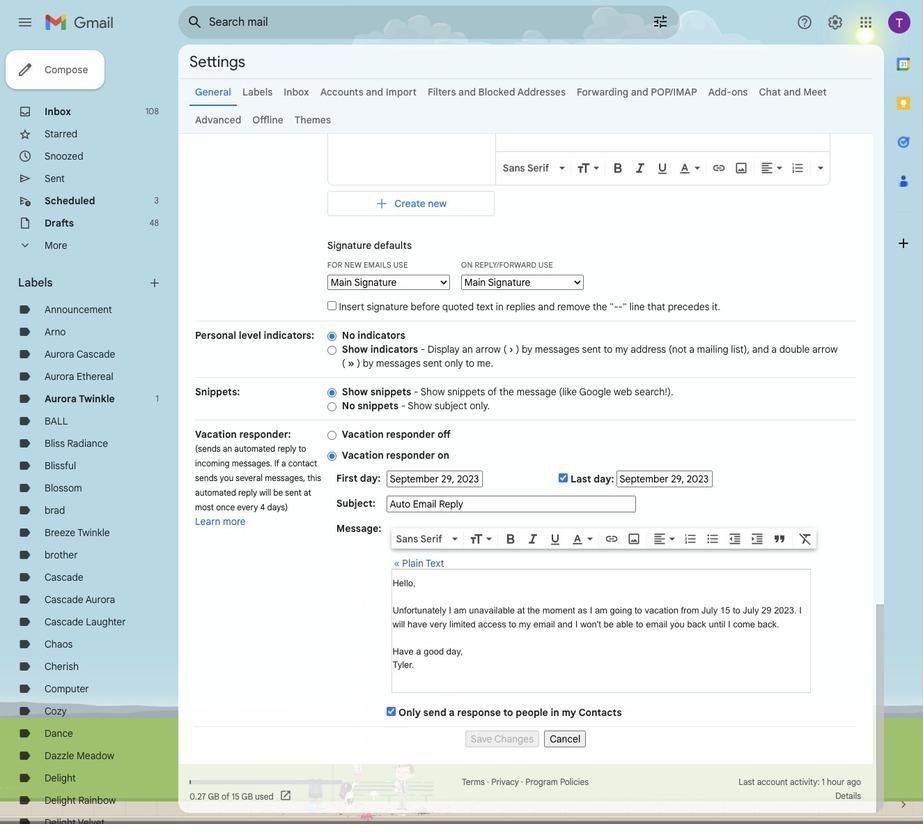 Task type: describe. For each thing, give the bounding box(es) containing it.
navigation containing save changes
[[195, 727, 857, 748]]

details
[[836, 791, 862, 801]]

vacation
[[645, 605, 679, 616]]

0 vertical spatial reply
[[278, 443, 297, 454]]

going
[[611, 605, 633, 616]]

advanced link
[[195, 114, 241, 126]]

first day:
[[337, 472, 381, 485]]

cozy link
[[45, 705, 67, 718]]

forwarding and pop/imap
[[577, 86, 698, 98]]

0 vertical spatial automated
[[234, 443, 276, 454]]

no for no indicators
[[342, 329, 355, 342]]

1 horizontal spatial (
[[504, 343, 507, 356]]

cascade link
[[45, 571, 83, 584]]

at inside the vacation responder: (sends an automated reply to incoming messages. if a contact sends you several messages, this automated reply will be sent at most once every 4 days) learn more
[[304, 487, 312, 498]]

bliss
[[45, 437, 65, 450]]

be inside "unfortunately i am unavailable at the moment as i am going to vacation from july 15 to july 29 2023. i will have very limited access to my email and i won't be able to email you back until i come back."
[[604, 619, 614, 629]]

laughter
[[86, 616, 126, 628]]

a inside have a good day, tyler.
[[417, 646, 422, 657]]

2 email from the left
[[647, 619, 668, 629]]

subject:
[[337, 497, 376, 510]]

) by messages sent to my address (not a mailing list), and a double arrow (
[[342, 343, 838, 370]]

a right (not
[[690, 343, 695, 356]]

unavailable
[[469, 605, 515, 616]]

aurora for aurora twinkle
[[45, 393, 77, 405]]

settings image
[[828, 14, 844, 31]]

15 inside "unfortunately i am unavailable at the moment as i am going to vacation from july 15 to july 29 2023. i will have very limited access to my email and i won't be able to email you back until i come back."
[[721, 605, 731, 616]]

hour
[[828, 777, 845, 787]]

sans for bold ‪(⌘b)‬ image's sans serif option
[[503, 162, 526, 174]]

cherish
[[45, 660, 79, 673]]

chaos
[[45, 638, 73, 651]]

to right the able
[[636, 619, 644, 629]]

1 vertical spatial only.
[[470, 400, 490, 412]]

snippets for show subject only.
[[358, 400, 399, 412]]

messages.
[[232, 458, 272, 469]]

vacation for vacation responder on
[[342, 449, 384, 462]]

delight link
[[45, 772, 76, 784]]

remove formatting ‪(⌘\)‬ image
[[799, 532, 813, 546]]

starred
[[45, 128, 78, 140]]

message
[[517, 386, 557, 398]]

import
[[386, 86, 417, 98]]

have
[[393, 646, 414, 657]]

accounts
[[321, 86, 364, 98]]

brother link
[[45, 549, 78, 561]]

labels heading
[[18, 276, 148, 290]]

brad
[[45, 504, 65, 517]]

0 horizontal spatial the
[[500, 386, 515, 398]]

labels link
[[243, 86, 273, 98]]

vacation for vacation responder: (sends an automated reply to incoming messages. if a contact sends you several messages, this automated reply will be sent at most once every 4 days) learn more
[[195, 428, 237, 441]]

1 vertical spatial )
[[357, 357, 361, 370]]

insert
[[339, 301, 365, 313]]

signature
[[328, 239, 372, 252]]

First day: text field
[[387, 471, 484, 487]]

Subject text field
[[387, 496, 637, 513]]

1 vertical spatial automated
[[195, 487, 236, 498]]

limited
[[450, 619, 476, 629]]

aurora up the laughter
[[86, 593, 115, 606]]

unfortunately
[[393, 605, 447, 616]]

cascade laughter link
[[45, 616, 126, 628]]

Signature text field
[[505, 75, 824, 144]]

indicators for no
[[358, 329, 406, 342]]

display an arrow ( ›
[[428, 343, 514, 356]]

level
[[239, 329, 261, 342]]

computer
[[45, 683, 89, 695]]

numbered list ‪(⌘⇧7)‬ image
[[684, 532, 698, 546]]

snippets for show snippets of the message (like google web search!).
[[371, 386, 412, 398]]

at inside "unfortunately i am unavailable at the moment as i am going to vacation from july 15 to july 29 2023. i will have very limited access to my email and i won't be able to email you back until i come back."
[[518, 605, 525, 616]]

sent
[[45, 172, 65, 185]]

italic ‪(⌘i)‬ image
[[634, 161, 648, 175]]

message:
[[337, 522, 382, 535]]

0 vertical spatial inbox link
[[284, 86, 309, 98]]

2 use from the left
[[539, 260, 554, 270]]

list),
[[732, 343, 750, 356]]

insert image image for numbered list ‪(⌘⇧7)‬ icon
[[628, 532, 642, 546]]

compose
[[45, 63, 88, 76]]

program
[[526, 777, 558, 787]]

new
[[345, 260, 362, 270]]

an inside the vacation responder: (sends an automated reply to incoming messages. if a contact sends you several messages, this automated reply will be sent at most once every 4 days) learn more
[[223, 443, 232, 454]]

messages inside ) by messages sent to my address (not a mailing list), and a double arrow (
[[535, 343, 580, 356]]

sans serif for bold ‪(⌘b)‬ icon
[[396, 533, 443, 545]]

you inside "unfortunately i am unavailable at the moment as i am going to vacation from july 15 to july 29 2023. i will have very limited access to my email and i won't be able to email you back until i come back."
[[671, 619, 685, 629]]

save
[[471, 733, 493, 745]]

have a good day, tyler.
[[393, 646, 463, 670]]

be inside the vacation responder: (sends an automated reply to incoming messages. if a contact sends you several messages, this automated reply will be sent at most once every 4 days) learn more
[[274, 487, 283, 498]]

108
[[146, 106, 159, 116]]

bliss radiance link
[[45, 437, 108, 450]]

addresses
[[518, 86, 566, 98]]

and right chat
[[784, 86, 802, 98]]

cascade for cascade aurora
[[45, 593, 83, 606]]

delight for delight link
[[45, 772, 76, 784]]

to down display an arrow ( ›
[[466, 357, 475, 370]]

until
[[709, 619, 726, 629]]

policies
[[561, 777, 589, 787]]

"-
[[610, 301, 619, 313]]

1 vertical spatial formatting options toolbar
[[392, 529, 818, 549]]

insert signature before quoted text in replies and remove the "--" line that precedes it.
[[337, 301, 721, 313]]

have
[[408, 619, 428, 629]]

search mail image
[[183, 10, 208, 35]]

2 horizontal spatial the
[[593, 301, 608, 313]]

only. inside "signature" text field
[[582, 76, 601, 86]]

hello,
[[393, 578, 416, 589]]

cascade laughter
[[45, 616, 126, 628]]

computer link
[[45, 683, 89, 695]]

no for no snippets - show subject only.
[[342, 400, 355, 412]]

brother
[[45, 549, 78, 561]]

on
[[438, 449, 450, 462]]

( inside ) by messages sent to my address (not a mailing list), and a double arrow (
[[342, 357, 346, 370]]

2 · from the left
[[522, 777, 524, 787]]

responder for off
[[387, 428, 435, 441]]

cascade for cascade link
[[45, 571, 83, 584]]

by inside ) by messages sent to my address (not a mailing list), and a double arrow (
[[522, 343, 533, 356]]

last account activity: 1 hour ago details
[[739, 777, 862, 801]]

and left "import"
[[366, 86, 384, 98]]

labels for labels link
[[243, 86, 273, 98]]

2 july from the left
[[744, 605, 760, 616]]

2 gb from the left
[[242, 791, 253, 802]]

every
[[237, 502, 258, 513]]

Last day: text field
[[617, 471, 713, 487]]

emails
[[364, 260, 392, 270]]

for
[[328, 260, 343, 270]]

gmail image
[[45, 8, 121, 36]]

create new
[[395, 197, 447, 210]]

responder for on
[[387, 449, 435, 462]]

remove
[[558, 301, 591, 313]]

underline ‪(⌘u)‬ image for italic ‪(⌘i)‬ icon
[[549, 533, 563, 547]]

2 vertical spatial my
[[562, 706, 577, 719]]

filters and blocked addresses
[[428, 86, 566, 98]]

1 horizontal spatial an
[[463, 343, 473, 356]]

link ‪(⌘k)‬ image for insert image related to numbered list ‪(⌘⇧7)‬ image
[[713, 161, 726, 175]]

cherish link
[[45, 660, 79, 673]]

1 vertical spatial reply
[[239, 487, 257, 498]]

breeze
[[45, 526, 75, 539]]

more
[[223, 515, 246, 528]]

labels for labels heading
[[18, 276, 53, 290]]

- for show snippets of the message (like google web search!).
[[414, 386, 419, 398]]

add-ons link
[[709, 86, 748, 98]]

and left pop/imap
[[632, 86, 649, 98]]

i left won't
[[576, 619, 578, 629]]

aurora twinkle link
[[45, 393, 115, 405]]

Vacation responder on radio
[[328, 451, 337, 461]]

0 horizontal spatial in
[[496, 301, 504, 313]]

1 july from the left
[[702, 605, 718, 616]]

indent less ‪(⌘[)‬ image
[[729, 532, 743, 546]]

privacy link
[[492, 777, 519, 787]]

to right going
[[635, 605, 643, 616]]

double
[[780, 343, 811, 356]]

chaos link
[[45, 638, 73, 651]]

1 · from the left
[[487, 777, 490, 787]]

general link
[[195, 86, 231, 98]]

snoozed
[[45, 150, 83, 162]]

inbox for left inbox link
[[45, 105, 71, 118]]

it.
[[713, 301, 721, 313]]

compose button
[[6, 50, 105, 89]]

day: for last day:
[[594, 473, 615, 485]]

pop/imap
[[652, 86, 698, 98]]

will inside the vacation responder: (sends an automated reply to incoming messages. if a contact sends you several messages, this automated reply will be sent at most once every 4 days) learn more
[[259, 487, 271, 498]]

and right replies
[[539, 301, 555, 313]]

snippets up subject
[[448, 386, 486, 398]]

No indicators radio
[[328, 331, 337, 342]]

google
[[580, 386, 612, 398]]

›
[[510, 343, 514, 356]]

cascade aurora link
[[45, 593, 115, 606]]

to up come
[[733, 605, 741, 616]]

general
[[195, 86, 231, 98]]

defaults
[[374, 239, 412, 252]]

cozy
[[45, 705, 67, 718]]

once
[[216, 502, 235, 513]]

contact
[[289, 458, 318, 469]]

numbered list ‪(⌘⇧7)‬ image
[[791, 161, 805, 175]]

1 horizontal spatial of
[[488, 386, 497, 398]]

»
[[348, 357, 355, 370]]

drafts link
[[45, 217, 74, 229]]



Task type: locate. For each thing, give the bounding box(es) containing it.
last right fixed end date "checkbox"
[[571, 473, 592, 485]]

in right text on the top right of page
[[496, 301, 504, 313]]

4
[[260, 502, 265, 513]]

cascade down brother
[[45, 571, 83, 584]]

last left account
[[739, 777, 756, 787]]

you inside the vacation responder: (sends an automated reply to incoming messages. if a contact sends you several messages, this automated reply will be sent at most once every 4 days) learn more
[[220, 473, 234, 483]]

0 vertical spatial sans serif option
[[501, 161, 557, 175]]

indent more ‪(⌘])‬ image
[[751, 532, 765, 546]]

0 vertical spatial )
[[516, 343, 520, 356]]

"
[[623, 301, 628, 313]]

0 horizontal spatial ·
[[487, 777, 490, 787]]

messages,
[[265, 473, 306, 483]]

aurora cascade link
[[45, 348, 115, 361]]

- up » ) by messages sent only to me.
[[421, 343, 425, 356]]

1 inside labels navigation
[[156, 393, 159, 404]]

my
[[616, 343, 629, 356], [519, 619, 531, 629], [562, 706, 577, 719]]

0 horizontal spatial sans serif
[[396, 533, 443, 545]]

show left subject
[[408, 400, 432, 412]]

snippets up no snippets - show subject only.
[[371, 386, 412, 398]]

july up come
[[744, 605, 760, 616]]

last for last day:
[[571, 473, 592, 485]]

1 vertical spatial link ‪(⌘k)‬ image
[[606, 532, 619, 546]]

i up limited
[[449, 605, 452, 616]]

access
[[479, 619, 507, 629]]

1 delight from the top
[[45, 772, 76, 784]]

( left the ›
[[504, 343, 507, 356]]

0 horizontal spatial day:
[[360, 472, 381, 485]]

1 vertical spatial be
[[604, 619, 614, 629]]

1 vertical spatial by
[[363, 357, 374, 370]]

my inside ) by messages sent to my address (not a mailing list), and a double arrow (
[[616, 343, 629, 356]]

automated down sends
[[195, 487, 236, 498]]

account
[[758, 777, 789, 787]]

indicators up show indicators -
[[358, 329, 406, 342]]

arrow inside ) by messages sent to my address (not a mailing list), and a double arrow (
[[813, 343, 838, 356]]

insert image image for numbered list ‪(⌘⇧7)‬ image
[[735, 161, 749, 175]]

1 horizontal spatial in
[[551, 706, 560, 719]]

cascade up chaos
[[45, 616, 83, 628]]

signature defaults
[[328, 239, 412, 252]]

terms link
[[462, 777, 485, 787]]

0 vertical spatial (
[[504, 343, 507, 356]]

this
[[308, 473, 322, 483]]

0 horizontal spatial inbox link
[[45, 105, 71, 118]]

0 horizontal spatial sans serif option
[[394, 532, 450, 546]]

tyler. inside have a good day, tyler.
[[393, 660, 415, 670]]

1 vertical spatial inbox link
[[45, 105, 71, 118]]

sent up google
[[583, 343, 602, 356]]

1 vertical spatial sans serif option
[[394, 532, 450, 546]]

Vacation responder off radio
[[328, 430, 337, 441]]

0 horizontal spatial insert image image
[[628, 532, 642, 546]]

( left »
[[342, 357, 346, 370]]

arrow up me.
[[476, 343, 501, 356]]

privacy
[[492, 777, 519, 787]]

1 vertical spatial sans serif
[[396, 533, 443, 545]]

1 vertical spatial sans
[[396, 533, 419, 545]]

aurora for aurora ethereal
[[45, 370, 74, 383]]

insert image image left numbered list ‪(⌘⇧7)‬ image
[[735, 161, 749, 175]]

italic ‪(⌘i)‬ image
[[527, 532, 541, 546]]

1 no from the top
[[342, 329, 355, 342]]

link ‪(⌘k)‬ image for numbered list ‪(⌘⇧7)‬ icon insert image
[[606, 532, 619, 546]]

sent down messages,
[[285, 487, 302, 498]]

back
[[688, 619, 707, 629]]

vacation inside the vacation responder: (sends an automated reply to incoming messages. if a contact sends you several messages, this automated reply will be sent at most once every 4 days) learn more
[[195, 428, 237, 441]]

themes link
[[295, 114, 331, 126]]

0 horizontal spatial (
[[342, 357, 346, 370]]

web
[[614, 386, 633, 398]]

tyler. inside "signature" text field
[[505, 76, 526, 86]]

blossom
[[45, 482, 82, 494]]

to left address
[[604, 343, 613, 356]]

day: for first day:
[[360, 472, 381, 485]]

show right show snippets option
[[342, 386, 368, 398]]

formatting options toolbar down "signature" text field
[[499, 160, 830, 176]]

0 horizontal spatial sans
[[396, 533, 419, 545]]

messages down show indicators -
[[376, 357, 421, 370]]

show up no snippets - show subject only.
[[421, 386, 445, 398]]

0 vertical spatial 1
[[156, 393, 159, 404]]

messages up (like
[[535, 343, 580, 356]]

0 vertical spatial messages
[[535, 343, 580, 356]]

navigation
[[195, 727, 857, 748]]

1 horizontal spatial arrow
[[813, 343, 838, 356]]

my up cancel
[[562, 706, 577, 719]]

bold ‪(⌘b)‬ image
[[504, 532, 518, 546]]

formatting options toolbar
[[499, 160, 830, 176], [392, 529, 818, 549]]

- for show subject only.
[[401, 400, 406, 412]]

aurora up aurora twinkle
[[45, 370, 74, 383]]

bold ‪(⌘b)‬ image
[[611, 161, 625, 175]]

by right the ›
[[522, 343, 533, 356]]

my inside "unfortunately i am unavailable at the moment as i am going to vacation from july 15 to july 29 2023. i will have very limited access to my email and i won't be able to email you back until i come back."
[[519, 619, 531, 629]]

serif for bold ‪(⌘b)‬ image's sans serif option
[[528, 162, 550, 174]]

Search mail text field
[[209, 15, 614, 29]]

i right as
[[590, 605, 593, 616]]

2 no from the top
[[342, 400, 355, 412]]

ball link
[[45, 415, 68, 427]]

0 vertical spatial indicators
[[358, 329, 406, 342]]

blocked
[[479, 86, 516, 98]]

reply up if
[[278, 443, 297, 454]]

people
[[516, 706, 549, 719]]

2 vertical spatial sent
[[285, 487, 302, 498]]

main menu image
[[17, 14, 33, 31]]

1 horizontal spatial )
[[516, 343, 520, 356]]

0 vertical spatial last
[[571, 473, 592, 485]]

0 horizontal spatial labels
[[18, 276, 53, 290]]

Show snippets radio
[[328, 388, 337, 398]]

won't
[[581, 619, 602, 629]]

responder:
[[240, 428, 291, 441]]

if
[[275, 458, 280, 469]]

0 vertical spatial an
[[463, 343, 473, 356]]

2 arrow from the left
[[813, 343, 838, 356]]

1 am from the left
[[454, 605, 467, 616]]

am up won't
[[595, 605, 608, 616]]

a inside the vacation responder: (sends an automated reply to incoming messages. if a contact sends you several messages, this automated reply will be sent at most once every 4 days) learn more
[[282, 458, 286, 469]]

0 vertical spatial in
[[496, 301, 504, 313]]

indicators for show
[[371, 343, 418, 356]]

1 horizontal spatial july
[[744, 605, 760, 616]]

last inside last account activity: 1 hour ago details
[[739, 777, 756, 787]]

0 horizontal spatial tyler.
[[393, 660, 415, 670]]

No snippets radio
[[328, 402, 337, 412]]

vacation up first day:
[[342, 449, 384, 462]]

1 horizontal spatial labels
[[243, 86, 273, 98]]

link ‪(⌘k)‬ image
[[713, 161, 726, 175], [606, 532, 619, 546]]

0 vertical spatial sans serif
[[503, 162, 550, 174]]

sent inside the vacation responder: (sends an automated reply to incoming messages. if a contact sends you several messages, this automated reply will be sent at most once every 4 days) learn more
[[285, 487, 302, 498]]

only. right 'one'
[[582, 76, 601, 86]]

indicators:
[[264, 329, 315, 342]]

0 horizontal spatial only.
[[470, 400, 490, 412]]

0 vertical spatial underline ‪(⌘u)‬ image
[[656, 162, 670, 176]]

july
[[702, 605, 718, 616], [744, 605, 760, 616]]

delight for delight rainbow
[[45, 794, 76, 807]]

twinkle for aurora twinkle
[[79, 393, 115, 405]]

aurora twinkle
[[45, 393, 115, 405]]

unfortunately i am unavailable at the moment as i am going to vacation from july 15 to july 29 2023. i will have very limited access to my email and i won't be able to email you back until i come back.
[[393, 605, 803, 629]]

0 horizontal spatial my
[[519, 619, 531, 629]]

and inside "signature" text field
[[565, 76, 580, 86]]

- up no snippets - show subject only.
[[414, 386, 419, 398]]

july up until
[[702, 605, 718, 616]]

0 vertical spatial serif
[[528, 162, 550, 174]]

Last day: checkbox
[[559, 473, 569, 483]]

- left line
[[619, 301, 623, 313]]

my left address
[[616, 343, 629, 356]]

and down moment
[[558, 619, 573, 629]]

sent
[[583, 343, 602, 356], [424, 357, 443, 370], [285, 487, 302, 498]]

aurora up ball link
[[45, 393, 77, 405]]

1 vertical spatial twinkle
[[77, 526, 110, 539]]

aurora down arno
[[45, 348, 74, 361]]

2 horizontal spatial sent
[[583, 343, 602, 356]]

show up »
[[342, 343, 368, 356]]

follow link to manage storage image
[[279, 789, 293, 803]]

twinkle down ethereal
[[79, 393, 115, 405]]

indicators
[[358, 329, 406, 342], [371, 343, 418, 356]]

accounts and import
[[321, 86, 417, 98]]

to left people
[[504, 706, 514, 719]]

1 horizontal spatial will
[[393, 619, 405, 629]]

and
[[565, 76, 580, 86], [366, 86, 384, 98], [459, 86, 476, 98], [632, 86, 649, 98], [784, 86, 802, 98], [539, 301, 555, 313], [753, 343, 770, 356], [558, 619, 573, 629]]

you down "from"
[[671, 619, 685, 629]]

to up contact
[[299, 443, 306, 454]]

0 vertical spatial link ‪(⌘k)‬ image
[[713, 161, 726, 175]]

my right "access"
[[519, 619, 531, 629]]

0 vertical spatial by
[[522, 343, 533, 356]]

0 horizontal spatial link ‪(⌘k)‬ image
[[606, 532, 619, 546]]

automated
[[234, 443, 276, 454], [195, 487, 236, 498]]

a right if
[[282, 458, 286, 469]]

the left moment
[[528, 605, 541, 616]]

delight down dazzle
[[45, 772, 76, 784]]

no snippets - show subject only.
[[342, 400, 490, 412]]

2 responder from the top
[[387, 449, 435, 462]]

1 gb from the left
[[208, 791, 220, 802]]

inbox link up themes link
[[284, 86, 309, 98]]

days)
[[267, 502, 288, 513]]

cascade down cascade link
[[45, 593, 83, 606]]

0 horizontal spatial will
[[259, 487, 271, 498]]

vacation responder: (sends an automated reply to incoming messages. if a contact sends you several messages, this automated reply will be sent at most once every 4 days) learn more
[[195, 428, 322, 528]]

1 vertical spatial tyler.
[[393, 660, 415, 670]]

sent inside ) by messages sent to my address (not a mailing list), and a double arrow (
[[583, 343, 602, 356]]

tyler. down have
[[393, 660, 415, 670]]

and right the filters
[[459, 86, 476, 98]]

in right people
[[551, 706, 560, 719]]

0 horizontal spatial email
[[534, 619, 556, 629]]

no right no indicators "radio" in the top left of the page
[[342, 329, 355, 342]]

1 vertical spatial responder
[[387, 449, 435, 462]]

1 vertical spatial no
[[342, 400, 355, 412]]

1 horizontal spatial you
[[671, 619, 685, 629]]

2 am from the left
[[595, 605, 608, 616]]

you right sends
[[220, 473, 234, 483]]

cascade for cascade laughter
[[45, 616, 83, 628]]

will left have
[[393, 619, 405, 629]]

1 horizontal spatial the
[[528, 605, 541, 616]]

before
[[411, 301, 440, 313]]

will inside "unfortunately i am unavailable at the moment as i am going to vacation from july 15 to july 29 2023. i will have very limited access to my email and i won't be able to email you back until i come back."
[[393, 619, 405, 629]]

1 horizontal spatial sans serif
[[503, 162, 550, 174]]

i right 2023.
[[800, 605, 803, 616]]

be
[[274, 487, 283, 498], [604, 619, 614, 629]]

inbox inside labels navigation
[[45, 105, 71, 118]]

themes
[[295, 114, 331, 126]]

the
[[593, 301, 608, 313], [500, 386, 515, 398], [528, 605, 541, 616]]

of right 0.27
[[222, 791, 230, 802]]

sans serif option
[[501, 161, 557, 175], [394, 532, 450, 546]]

» ) by messages sent only to me.
[[348, 357, 494, 370]]

an right (sends
[[223, 443, 232, 454]]

that
[[648, 301, 666, 313]]

save changes button
[[466, 731, 540, 748]]

Show indicators radio
[[328, 345, 337, 355]]

arrow right double
[[813, 343, 838, 356]]

underline ‪(⌘u)‬ image for italic ‪(⌘i)‬ image
[[656, 162, 670, 176]]

sans serif for bold ‪(⌘b)‬ image
[[503, 162, 550, 174]]

the left "-
[[593, 301, 608, 313]]

0 vertical spatial of
[[488, 386, 497, 398]]

automated up messages.
[[234, 443, 276, 454]]

15 up until
[[721, 605, 731, 616]]

use right reply/forward
[[539, 260, 554, 270]]

vacation for vacation responder off
[[342, 428, 384, 441]]

gb left used at the bottom left of the page
[[242, 791, 253, 802]]

last
[[571, 473, 592, 485], [739, 777, 756, 787]]

insert image image
[[735, 161, 749, 175], [628, 532, 642, 546]]

a right send
[[449, 706, 455, 719]]

footer containing terms
[[179, 775, 874, 803]]

terms · privacy · program policies
[[462, 777, 589, 787]]

add-
[[709, 86, 732, 98]]

0 vertical spatial at
[[304, 487, 312, 498]]

1 horizontal spatial reply
[[278, 443, 297, 454]]

dance
[[45, 727, 73, 740]]

0 vertical spatial formatting options toolbar
[[499, 160, 830, 176]]

15 inside footer
[[232, 791, 240, 802]]

0 horizontal spatial messages
[[376, 357, 421, 370]]

· right privacy link
[[522, 777, 524, 787]]

more formatting options image
[[814, 161, 828, 175]]

email down vacation
[[647, 619, 668, 629]]

only send a response to people in my contacts
[[399, 706, 622, 719]]

one
[[547, 76, 562, 86]]

tab list
[[885, 45, 924, 774]]

chat and meet
[[760, 86, 827, 98]]

- up vacation responder off
[[401, 400, 406, 412]]

1 vertical spatial underline ‪(⌘u)‬ image
[[549, 533, 563, 547]]

0 vertical spatial tyler.
[[505, 76, 526, 86]]

twinkle right breeze
[[77, 526, 110, 539]]

last day:
[[571, 473, 615, 485]]

1 horizontal spatial my
[[562, 706, 577, 719]]

1 vertical spatial of
[[222, 791, 230, 802]]

use down defaults
[[394, 260, 408, 270]]

and inside ) by messages sent to my address (not a mailing list), and a double arrow (
[[753, 343, 770, 356]]

1 horizontal spatial by
[[522, 343, 533, 356]]

underline ‪(⌘u)‬ image
[[656, 162, 670, 176], [549, 533, 563, 547]]

0 horizontal spatial gb
[[208, 791, 220, 802]]

1 vertical spatial insert image image
[[628, 532, 642, 546]]

bulleted list ‪(⌘⇧8)‬ image
[[707, 532, 721, 546]]

aurora for aurora cascade
[[45, 348, 74, 361]]

sans serif option for bold ‪(⌘b)‬ image
[[501, 161, 557, 175]]

1 vertical spatial (
[[342, 357, 346, 370]]

2023.
[[775, 605, 797, 616]]

to inside the vacation responder: (sends an automated reply to incoming messages. if a contact sends you several messages, this automated reply will be sent at most once every 4 days) learn more
[[299, 443, 306, 454]]

1 horizontal spatial 15
[[721, 605, 731, 616]]

twinkle for breeze twinkle
[[77, 526, 110, 539]]

labels inside labels navigation
[[18, 276, 53, 290]]

0 horizontal spatial of
[[222, 791, 230, 802]]

come
[[734, 619, 756, 629]]

a left good
[[417, 646, 422, 657]]

inbox link up starred
[[45, 105, 71, 118]]

Vacation responder text field
[[393, 577, 811, 685]]

cascade up ethereal
[[77, 348, 115, 361]]

learn more link
[[195, 515, 246, 528]]

footer
[[179, 775, 874, 803]]

day: right fixed end date "checkbox"
[[594, 473, 615, 485]]

1 horizontal spatial am
[[595, 605, 608, 616]]

for new emails use
[[328, 260, 408, 270]]

0 horizontal spatial you
[[220, 473, 234, 483]]

i right until
[[729, 619, 731, 629]]

no
[[342, 329, 355, 342], [342, 400, 355, 412]]

(not
[[669, 343, 687, 356]]

settings
[[190, 52, 246, 71]]

show
[[342, 343, 368, 356], [342, 386, 368, 398], [421, 386, 445, 398], [408, 400, 432, 412]]

1 horizontal spatial sans serif option
[[501, 161, 557, 175]]

from
[[682, 605, 700, 616]]

display
[[428, 343, 460, 356]]

terms
[[462, 777, 485, 787]]

1 horizontal spatial link ‪(⌘k)‬ image
[[713, 161, 726, 175]]

and inside "unfortunately i am unavailable at the moment as i am going to vacation from july 15 to july 29 2023. i will have very limited access to my email and i won't be able to email you back until i come back."
[[558, 619, 573, 629]]

2 delight from the top
[[45, 794, 76, 807]]

1 horizontal spatial serif
[[528, 162, 550, 174]]

formatting options toolbar down last day:
[[392, 529, 818, 549]]

learn
[[195, 515, 221, 528]]

1 left hour
[[823, 777, 826, 787]]

to right "access"
[[509, 619, 517, 629]]

last for last account activity: 1 hour ago details
[[739, 777, 756, 787]]

1 horizontal spatial only.
[[582, 76, 601, 86]]

0 vertical spatial delight
[[45, 772, 76, 784]]

indicators down no indicators
[[371, 343, 418, 356]]

be up the days)
[[274, 487, 283, 498]]

show snippets - show snippets of the message (like google web search!).
[[342, 386, 674, 398]]

show indicators -
[[342, 343, 428, 356]]

be left the able
[[604, 619, 614, 629]]

1 vertical spatial sent
[[424, 357, 443, 370]]

1 horizontal spatial day:
[[594, 473, 615, 485]]

) right »
[[357, 357, 361, 370]]

quote ‪(⌘⇧9)‬ image
[[774, 532, 788, 546]]

1 horizontal spatial tyler.
[[505, 76, 526, 86]]

serif for sans serif option related to bold ‪(⌘b)‬ icon
[[421, 533, 443, 545]]

1 vertical spatial 15
[[232, 791, 240, 802]]

inbox for top inbox link
[[284, 86, 309, 98]]

0.27 gb of 15 gb used
[[190, 791, 274, 802]]

drafts
[[45, 217, 74, 229]]

the inside "unfortunately i am unavailable at the moment as i am going to vacation from july 15 to july 29 2023. i will have very limited access to my email and i won't be able to email you back until i come back."
[[528, 605, 541, 616]]

support image
[[797, 14, 814, 31]]

1 responder from the top
[[387, 428, 435, 441]]

1 arrow from the left
[[476, 343, 501, 356]]

0 vertical spatial no
[[342, 329, 355, 342]]

most
[[195, 502, 214, 513]]

- for display an arrow (
[[421, 343, 425, 356]]

1 vertical spatial inbox
[[45, 105, 71, 118]]

reply up every
[[239, 487, 257, 498]]

am up limited
[[454, 605, 467, 616]]

advanced search options image
[[647, 8, 675, 36]]

scheduled
[[45, 195, 95, 207]]

sent down display
[[424, 357, 443, 370]]

and right list),
[[753, 343, 770, 356]]

Only send a response to people in my Contacts checkbox
[[387, 707, 396, 716]]

day: right 'first'
[[360, 472, 381, 485]]

changes
[[495, 733, 534, 745]]

None search field
[[179, 6, 681, 39]]

0 vertical spatial 15
[[721, 605, 731, 616]]

more button
[[0, 234, 167, 257]]

1 horizontal spatial inbox link
[[284, 86, 309, 98]]

announcement link
[[45, 303, 112, 316]]

1 email from the left
[[534, 619, 556, 629]]

me.
[[478, 357, 494, 370]]

1 use from the left
[[394, 260, 408, 270]]

1 vertical spatial in
[[551, 706, 560, 719]]

1 inside last account activity: 1 hour ago details
[[823, 777, 826, 787]]

1 horizontal spatial at
[[518, 605, 525, 616]]

a left double
[[772, 343, 778, 356]]

None checkbox
[[328, 301, 337, 310]]

labels navigation
[[0, 45, 179, 824]]

1 vertical spatial 1
[[823, 777, 826, 787]]

radiance
[[67, 437, 108, 450]]

1 horizontal spatial sans
[[503, 162, 526, 174]]

add-ons
[[709, 86, 748, 98]]

reply/forward
[[475, 260, 537, 270]]

tyler.
[[505, 76, 526, 86], [393, 660, 415, 670]]

an up only
[[463, 343, 473, 356]]

48
[[150, 218, 159, 228]]

0 horizontal spatial by
[[363, 357, 374, 370]]

sans for sans serif option related to bold ‪(⌘b)‬ icon
[[396, 533, 419, 545]]

0 horizontal spatial at
[[304, 487, 312, 498]]

1 vertical spatial last
[[739, 777, 756, 787]]

delight
[[45, 772, 76, 784], [45, 794, 76, 807]]

0 vertical spatial inbox
[[284, 86, 309, 98]]

1 horizontal spatial gb
[[242, 791, 253, 802]]

) inside ) by messages sent to my address (not a mailing list), and a double arrow (
[[516, 343, 520, 356]]

sans serif option for bold ‪(⌘b)‬ icon
[[394, 532, 450, 546]]

forwarding
[[577, 86, 629, 98]]

0 vertical spatial only.
[[582, 76, 601, 86]]

0 horizontal spatial )
[[357, 357, 361, 370]]

email down moment
[[534, 619, 556, 629]]

aurora ethereal
[[45, 370, 113, 383]]

to inside ) by messages sent to my address (not a mailing list), and a double arrow (
[[604, 343, 613, 356]]

dance link
[[45, 727, 73, 740]]



Task type: vqa. For each thing, say whether or not it's contained in the screenshot.
will
yes



